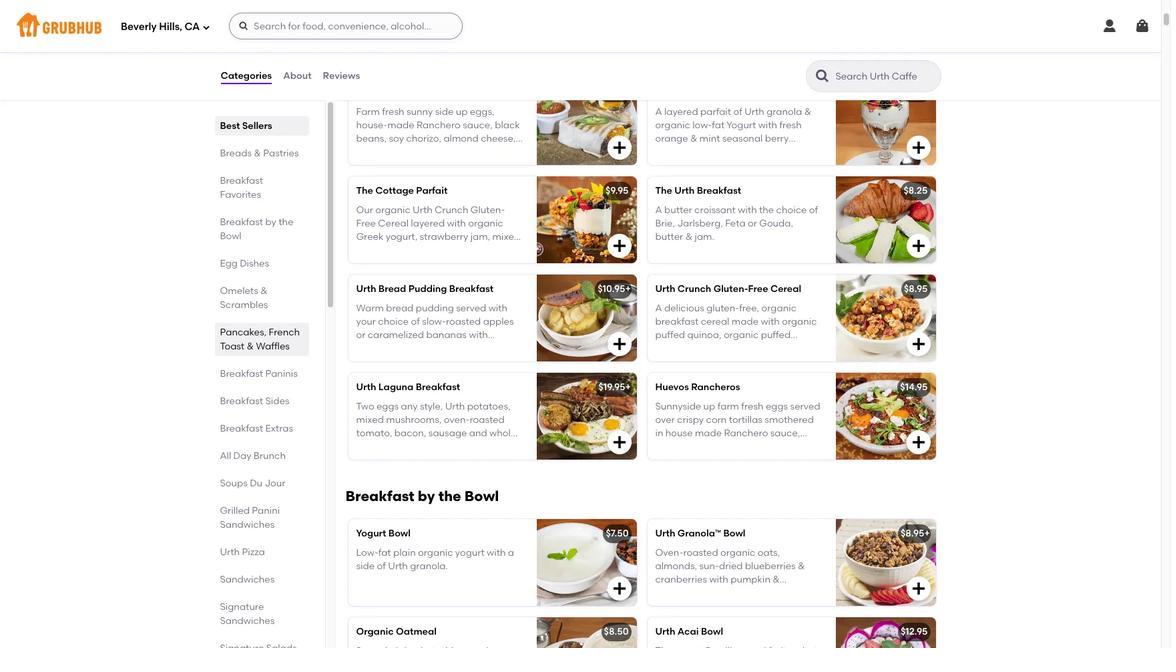 Task type: locate. For each thing, give the bounding box(es) containing it.
yogurt inside a layered parfait of urth granola & organic low-fat yogurt with fresh orange & mint seasonal berry ambrosia.
[[727, 120, 757, 131]]

layered up low-
[[665, 106, 699, 117]]

organic
[[356, 626, 394, 638]]

0 vertical spatial the
[[760, 204, 775, 216]]

with up chilies,
[[393, 8, 412, 19]]

best
[[220, 120, 240, 132]]

favorites
[[220, 189, 261, 200]]

the cottage parfait
[[356, 185, 448, 197]]

a inside a butter croissant with the choice of brie, jarlsberg, feta or gouda, butter & jam.
[[656, 204, 663, 216]]

organic inside low-fat plain organic yogurt with a side of urth granola.
[[418, 547, 453, 558]]

sandwiches down signature
[[220, 615, 275, 627]]

& up scrambles
[[261, 285, 268, 297]]

1 vertical spatial $14.95
[[901, 382, 928, 393]]

mixed inside 'two eggs any style, urth potatoes, mixed mushrooms, oven-roasted tomato, bacon, sausage and whole wheat toast.'
[[356, 414, 384, 426]]

1 vertical spatial the
[[279, 216, 294, 228]]

1 horizontal spatial the
[[422, 343, 439, 354]]

by up low-fat plain organic yogurt with a side of urth granola.
[[418, 488, 435, 505]]

1 vertical spatial roasted
[[470, 414, 505, 426]]

mixed inside omelet with avocado, jack cheese, mild chilies, roma tomatoes, mayonnaise & lettuce on a rustic roll. served with mixed greens salad upon request.
[[411, 48, 439, 60]]

by down the breakfast favorites tab
[[266, 216, 277, 228]]

0 vertical spatial gluten-
[[471, 204, 505, 216]]

urth laguna breakfast image
[[537, 373, 637, 460]]

$8.95 for $10.95
[[905, 284, 928, 295]]

and inside 'two eggs any style, urth potatoes, mixed mushrooms, oven-roasted tomato, bacon, sausage and whole wheat toast.'
[[470, 428, 488, 439]]

0 horizontal spatial layered
[[411, 218, 445, 229]]

signature sandwiches
[[220, 601, 275, 627]]

with inside our organic urth crunch gluten- free cereal layered with organic greek yogurt, strawberry jam, mixed berries and seasonal fruit. (served all day)
[[447, 218, 466, 229]]

0 horizontal spatial the
[[279, 216, 294, 228]]

svg image
[[1102, 18, 1118, 34], [239, 21, 249, 31], [911, 42, 927, 58], [612, 140, 628, 156], [911, 140, 927, 156], [612, 238, 628, 254], [911, 336, 927, 352], [612, 435, 628, 451], [612, 581, 628, 597], [911, 581, 927, 597]]

breakfast up style,
[[416, 382, 460, 393]]

the urth breakfast image
[[836, 177, 936, 263]]

mayonnaise
[[356, 35, 412, 46]]

2 vertical spatial the
[[439, 488, 462, 505]]

layered inside our organic urth crunch gluten- free cereal layered with organic greek yogurt, strawberry jam, mixed berries and seasonal fruit. (served all day)
[[411, 218, 445, 229]]

0 vertical spatial layered
[[665, 106, 699, 117]]

the up the brie, in the top of the page
[[656, 185, 673, 197]]

seasonal down strawberry
[[410, 245, 450, 256]]

1 horizontal spatial free
[[749, 284, 769, 295]]

1 horizontal spatial mixed
[[411, 48, 439, 60]]

urth down plain
[[388, 560, 408, 572]]

& inside omelet with avocado, jack cheese, mild chilies, roma tomatoes, mayonnaise & lettuce on a rustic roll. served with mixed greens salad upon request.
[[414, 35, 421, 46]]

mixed inside our organic urth crunch gluten- free cereal layered with organic greek yogurt, strawberry jam, mixed berries and seasonal fruit. (served all day)
[[493, 231, 520, 243]]

2 vertical spatial +
[[925, 528, 931, 539]]

mixed up tomato,
[[356, 414, 384, 426]]

jarlsberg,
[[678, 218, 723, 229]]

brunch
[[254, 450, 286, 462]]

2 sandwiches from the top
[[220, 574, 275, 585]]

breakfast down favorites
[[220, 216, 263, 228]]

crunch down "parfait"
[[435, 204, 469, 216]]

0 vertical spatial fat
[[712, 120, 725, 131]]

$14.95 for huevos rancheros burrito image
[[602, 87, 629, 98]]

roma
[[411, 21, 438, 33]]

fresh
[[780, 120, 802, 131]]

bowl up egg
[[220, 231, 242, 242]]

0 horizontal spatial and
[[390, 245, 408, 256]]

beverly
[[121, 20, 157, 32]]

svg image for the urth parfait image
[[911, 140, 927, 156]]

1 vertical spatial seasonal
[[410, 245, 450, 256]]

with up l.a.!
[[469, 330, 488, 341]]

1 horizontal spatial cereal
[[771, 284, 802, 295]]

mint
[[700, 133, 721, 144]]

1 a from the top
[[656, 106, 663, 117]]

0 vertical spatial $14.95
[[602, 87, 629, 98]]

sandwiches tab
[[220, 573, 304, 587]]

yogurt,
[[386, 231, 418, 243]]

1 vertical spatial choice
[[378, 316, 409, 327]]

0 horizontal spatial yogurt
[[356, 528, 387, 539]]

choice up caramelized
[[378, 316, 409, 327]]

0 horizontal spatial the
[[356, 185, 373, 197]]

main navigation navigation
[[0, 0, 1162, 52]]

ca
[[185, 20, 200, 32]]

1 horizontal spatial layered
[[665, 106, 699, 117]]

extras
[[266, 423, 293, 434]]

breakfast up favorites
[[220, 175, 263, 186]]

mixed down lettuce
[[411, 48, 439, 60]]

0 horizontal spatial seasonal
[[410, 245, 450, 256]]

laguna
[[379, 382, 414, 393]]

1 horizontal spatial gluten-
[[714, 284, 749, 295]]

urth inside a layered parfait of urth granola & organic low-fat yogurt with fresh orange & mint seasonal berry ambrosia.
[[745, 106, 765, 117]]

jam.
[[695, 231, 715, 243]]

organic up granola.
[[418, 547, 453, 558]]

breakfast up day
[[220, 423, 263, 434]]

svg image for breakfast burrito image
[[911, 42, 927, 58]]

$8.95 for $14.95
[[905, 87, 928, 98]]

svg image for the egg sandwich 'image'
[[612, 42, 628, 58]]

choice up 'gouda,'
[[777, 204, 807, 216]]

urth up two on the left of the page
[[356, 382, 376, 393]]

$9.95
[[606, 185, 629, 197]]

organic oatmeal image
[[537, 618, 637, 648]]

a inside low-fat plain organic yogurt with a side of urth granola.
[[508, 547, 515, 558]]

steamed
[[356, 343, 397, 354]]

with up strawberry
[[447, 218, 466, 229]]

fat down the yogurt bowl
[[379, 547, 391, 558]]

omelets & scrambles
[[220, 285, 268, 311]]

choice
[[777, 204, 807, 216], [378, 316, 409, 327]]

0 vertical spatial choice
[[777, 204, 807, 216]]

bowl inside breakfast by the bowl
[[220, 231, 242, 242]]

breakfast down toast
[[220, 368, 263, 380]]

organic inside a layered parfait of urth granola & organic low-fat yogurt with fresh orange & mint seasonal berry ambrosia.
[[656, 120, 691, 131]]

breakfast by the bowl tab
[[220, 215, 304, 243]]

of inside low-fat plain organic yogurt with a side of urth granola.
[[377, 560, 386, 572]]

salad
[[474, 48, 499, 60]]

+ for $19.95
[[626, 382, 631, 393]]

1 vertical spatial a
[[656, 204, 663, 216]]

svg image for yogurt bowl image
[[612, 581, 628, 597]]

tab
[[220, 641, 304, 648]]

organic up jam,
[[469, 218, 504, 229]]

sandwiches
[[220, 519, 275, 531], [220, 574, 275, 585], [220, 615, 275, 627]]

1 horizontal spatial fat
[[712, 120, 725, 131]]

breakfast burrito image
[[836, 0, 936, 67]]

lettuce
[[424, 35, 455, 46]]

breads & pastries tab
[[220, 146, 304, 160]]

strawberry
[[420, 231, 469, 243]]

0 vertical spatial roasted
[[446, 316, 481, 327]]

0 vertical spatial sandwiches
[[220, 519, 275, 531]]

cereal down 'gouda,'
[[771, 284, 802, 295]]

seasonal right mint
[[723, 133, 763, 144]]

the inside tab
[[279, 216, 294, 228]]

a right on on the left
[[471, 35, 478, 46]]

1 horizontal spatial choice
[[777, 204, 807, 216]]

urth down "parfait"
[[413, 204, 433, 216]]

and down yogurt, at the top of the page
[[390, 245, 408, 256]]

about
[[283, 70, 312, 81]]

urth inside low-fat plain organic yogurt with a side of urth granola.
[[388, 560, 408, 572]]

the inside a butter croissant with the choice of brie, jarlsberg, feta or gouda, butter & jam.
[[760, 204, 775, 216]]

or inside a butter croissant with the choice of brie, jarlsberg, feta or gouda, butter & jam.
[[748, 218, 758, 229]]

& right breads at the top
[[254, 148, 261, 159]]

a
[[656, 106, 663, 117], [656, 204, 663, 216]]

the urth breakfast
[[656, 185, 742, 197]]

the down the breakfast favorites tab
[[279, 216, 294, 228]]

0 vertical spatial mixed
[[411, 48, 439, 60]]

2 vertical spatial sandwiches
[[220, 615, 275, 627]]

about button
[[283, 52, 312, 100]]

of inside a butter croissant with the choice of brie, jarlsberg, feta or gouda, butter & jam.
[[810, 204, 819, 216]]

plain
[[394, 547, 416, 558]]

1 vertical spatial fat
[[379, 547, 391, 558]]

butter down the brie, in the top of the page
[[656, 231, 684, 243]]

pancakes,
[[220, 327, 267, 338]]

1 vertical spatial +
[[626, 382, 631, 393]]

Search for food, convenience, alcohol... search field
[[229, 13, 463, 39]]

the up yogurt
[[439, 488, 462, 505]]

(served
[[475, 245, 510, 256]]

parfait
[[416, 185, 448, 197]]

omelets
[[220, 285, 258, 297]]

0 horizontal spatial by
[[266, 216, 277, 228]]

breakfast by the bowl inside tab
[[220, 216, 294, 242]]

layered
[[665, 106, 699, 117], [411, 218, 445, 229]]

svg image
[[1135, 18, 1151, 34], [203, 23, 211, 31], [612, 42, 628, 58], [911, 238, 927, 254], [612, 336, 628, 352], [911, 435, 927, 451]]

& left jam.
[[686, 231, 693, 243]]

0 vertical spatial crunch
[[435, 204, 469, 216]]

layered up strawberry
[[411, 218, 445, 229]]

with
[[393, 8, 412, 19], [390, 48, 409, 60], [759, 120, 778, 131], [738, 204, 757, 216], [447, 218, 466, 229], [489, 302, 508, 314], [469, 330, 488, 341], [487, 547, 506, 558]]

crunch inside our organic urth crunch gluten- free cereal layered with organic greek yogurt, strawberry jam, mixed berries and seasonal fruit. (served all day)
[[435, 204, 469, 216]]

1 horizontal spatial or
[[748, 218, 758, 229]]

yogurt
[[727, 120, 757, 131], [356, 528, 387, 539]]

1 vertical spatial sandwiches
[[220, 574, 275, 585]]

omelets & scrambles tab
[[220, 284, 304, 312]]

reviews
[[323, 70, 360, 81]]

mixed up all
[[493, 231, 520, 243]]

all
[[220, 450, 231, 462]]

urth inside urth pizza tab
[[220, 547, 240, 558]]

urth up oven-
[[445, 401, 465, 412]]

gluten- down jam.
[[714, 284, 749, 295]]

0 vertical spatial $8.95
[[905, 87, 928, 98]]

0 horizontal spatial crunch
[[435, 204, 469, 216]]

urth laguna breakfast
[[356, 382, 460, 393]]

yogurt bowl
[[356, 528, 411, 539]]

0 vertical spatial seasonal
[[723, 133, 763, 144]]

0 horizontal spatial mixed
[[356, 414, 384, 426]]

1 sandwiches from the top
[[220, 519, 275, 531]]

yogurt down parfait
[[727, 120, 757, 131]]

1 horizontal spatial yogurt
[[727, 120, 757, 131]]

1 horizontal spatial crunch
[[678, 284, 712, 295]]

1 horizontal spatial $14.95
[[901, 382, 928, 393]]

1 vertical spatial yogurt
[[356, 528, 387, 539]]

$14.95 for the huevos rancheros image
[[901, 382, 928, 393]]

roasted inside warm bread pudding served with your choice of slow-roasted apples or caramelized bananas with steamed milk. the best in l.a.!
[[446, 316, 481, 327]]

1 vertical spatial layered
[[411, 218, 445, 229]]

2 horizontal spatial mixed
[[493, 231, 520, 243]]

& down the roma
[[414, 35, 421, 46]]

0 horizontal spatial $14.95
[[602, 87, 629, 98]]

jam,
[[471, 231, 491, 243]]

sides
[[266, 396, 290, 407]]

with up berry
[[759, 120, 778, 131]]

with up "feta"
[[738, 204, 757, 216]]

1 horizontal spatial breakfast by the bowl
[[346, 488, 499, 505]]

breakfast extras tab
[[220, 422, 304, 436]]

bowl right the granola™
[[724, 528, 746, 539]]

the up 'gouda,'
[[760, 204, 775, 216]]

of
[[734, 106, 743, 117], [810, 204, 819, 216], [411, 316, 420, 327], [377, 560, 386, 572]]

bowl up yogurt
[[465, 488, 499, 505]]

0 vertical spatial yogurt
[[727, 120, 757, 131]]

0 horizontal spatial free
[[356, 218, 376, 229]]

0 vertical spatial +
[[626, 284, 631, 295]]

roasted
[[446, 316, 481, 327], [470, 414, 505, 426]]

pudding
[[409, 284, 447, 295]]

1 horizontal spatial a
[[508, 547, 515, 558]]

urth left the granola™
[[656, 528, 676, 539]]

yogurt up low-
[[356, 528, 387, 539]]

1 vertical spatial butter
[[656, 231, 684, 243]]

breakfast by the bowl up dishes on the top
[[220, 216, 294, 242]]

sellers
[[242, 120, 272, 132]]

soups du jour tab
[[220, 476, 304, 490]]

0 horizontal spatial cereal
[[378, 218, 409, 229]]

1 vertical spatial $8.95
[[905, 284, 928, 295]]

a for a butter croissant with the choice of brie, jarlsberg, feta or gouda, butter & jam.
[[656, 204, 663, 216]]

a butter croissant with the choice of brie, jarlsberg, feta or gouda, butter & jam.
[[656, 204, 819, 243]]

breakfast by the bowl
[[220, 216, 294, 242], [346, 488, 499, 505]]

0 horizontal spatial choice
[[378, 316, 409, 327]]

1 horizontal spatial and
[[470, 428, 488, 439]]

jour
[[265, 478, 286, 489]]

grilled panini sandwiches
[[220, 505, 280, 531]]

the inside warm bread pudding served with your choice of slow-roasted apples or caramelized bananas with steamed milk. the best in l.a.!
[[422, 343, 439, 354]]

the up our
[[356, 185, 373, 197]]

2 vertical spatial mixed
[[356, 414, 384, 426]]

urth bread pudding breakfast
[[356, 284, 494, 295]]

2 a from the top
[[656, 204, 663, 216]]

eggs
[[377, 401, 399, 412]]

egg dishes
[[220, 258, 269, 269]]

the left best
[[422, 343, 439, 354]]

or down the your
[[356, 330, 366, 341]]

svg image for the huevos rancheros image
[[911, 435, 927, 451]]

a inside a layered parfait of urth granola & organic low-fat yogurt with fresh orange & mint seasonal berry ambrosia.
[[656, 106, 663, 117]]

1 vertical spatial and
[[470, 428, 488, 439]]

and left "whole"
[[470, 428, 488, 439]]

1 vertical spatial mixed
[[493, 231, 520, 243]]

urth acai bowl image
[[836, 618, 936, 648]]

0 vertical spatial a
[[471, 35, 478, 46]]

yogurt bowl image
[[537, 519, 637, 606]]

urth left the granola
[[745, 106, 765, 117]]

1 horizontal spatial by
[[418, 488, 435, 505]]

0 vertical spatial breakfast by the bowl
[[220, 216, 294, 242]]

0 vertical spatial or
[[748, 218, 758, 229]]

0 vertical spatial by
[[266, 216, 277, 228]]

the for the cottage parfait
[[356, 185, 373, 197]]

a
[[471, 35, 478, 46], [508, 547, 515, 558]]

2 horizontal spatial the
[[656, 185, 673, 197]]

fat inside low-fat plain organic yogurt with a side of urth granola.
[[379, 547, 391, 558]]

2 horizontal spatial the
[[760, 204, 775, 216]]

1 horizontal spatial seasonal
[[723, 133, 763, 144]]

1 vertical spatial crunch
[[678, 284, 712, 295]]

1 vertical spatial or
[[356, 330, 366, 341]]

your
[[356, 316, 376, 327]]

with right yogurt
[[487, 547, 506, 558]]

greek
[[356, 231, 384, 243]]

or right "feta"
[[748, 218, 758, 229]]

urth
[[745, 106, 765, 117], [675, 185, 695, 197], [413, 204, 433, 216], [356, 284, 376, 295], [656, 284, 676, 295], [356, 382, 376, 393], [445, 401, 465, 412], [656, 528, 676, 539], [220, 547, 240, 558], [388, 560, 408, 572], [656, 626, 676, 638]]

roasted down potatoes,
[[470, 414, 505, 426]]

a right yogurt
[[508, 547, 515, 558]]

0 horizontal spatial gluten-
[[471, 204, 505, 216]]

1 vertical spatial a
[[508, 547, 515, 558]]

low-
[[356, 547, 379, 558]]

0 horizontal spatial fat
[[379, 547, 391, 558]]

0 vertical spatial cereal
[[378, 218, 409, 229]]

2 vertical spatial $8.95
[[901, 528, 925, 539]]

the
[[760, 204, 775, 216], [279, 216, 294, 228], [439, 488, 462, 505]]

layered inside a layered parfait of urth granola & organic low-fat yogurt with fresh orange & mint seasonal berry ambrosia.
[[665, 106, 699, 117]]

butter up the brie, in the top of the page
[[665, 204, 693, 216]]

0 horizontal spatial a
[[471, 35, 478, 46]]

organic oatmeal
[[356, 626, 437, 638]]

roasted inside 'two eggs any style, urth potatoes, mixed mushrooms, oven-roasted tomato, bacon, sausage and whole wheat toast.'
[[470, 414, 505, 426]]

of inside warm bread pudding served with your choice of slow-roasted apples or caramelized bananas with steamed milk. the best in l.a.!
[[411, 316, 420, 327]]

gluten-
[[471, 204, 505, 216], [714, 284, 749, 295]]

0 vertical spatial and
[[390, 245, 408, 256]]

+
[[626, 284, 631, 295], [626, 382, 631, 393], [925, 528, 931, 539]]

& down pancakes,
[[247, 341, 254, 352]]

reviews button
[[322, 52, 361, 100]]

cereal up yogurt, at the top of the page
[[378, 218, 409, 229]]

1 horizontal spatial the
[[439, 488, 462, 505]]

categories button
[[220, 52, 273, 100]]

roasted for and
[[470, 414, 505, 426]]

our
[[356, 204, 373, 216]]

egg dishes tab
[[220, 257, 304, 271]]

$14.95
[[602, 87, 629, 98], [901, 382, 928, 393]]

the
[[356, 185, 373, 197], [656, 185, 673, 197], [422, 343, 439, 354]]

& inside pancakes, french toast & waffles
[[247, 341, 254, 352]]

1 vertical spatial free
[[749, 284, 769, 295]]

breakfast by the bowl up the yogurt bowl
[[346, 488, 499, 505]]

l.a.!
[[473, 343, 492, 354]]

potatoes,
[[468, 401, 511, 412]]

organic up orange
[[656, 120, 691, 131]]

sandwiches down the grilled
[[220, 519, 275, 531]]

butter
[[665, 204, 693, 216], [656, 231, 684, 243]]

urth left pizza
[[220, 547, 240, 558]]

crunch down jam.
[[678, 284, 712, 295]]

1 vertical spatial breakfast by the bowl
[[346, 488, 499, 505]]

$14.95 inside button
[[602, 87, 629, 98]]

+ for $8.95
[[925, 528, 931, 539]]

seasonal inside a layered parfait of urth granola & organic low-fat yogurt with fresh orange & mint seasonal berry ambrosia.
[[723, 133, 763, 144]]

day
[[234, 450, 252, 462]]

roasted for bananas
[[446, 316, 481, 327]]

0 horizontal spatial or
[[356, 330, 366, 341]]

seasonal inside our organic urth crunch gluten- free cereal layered with organic greek yogurt, strawberry jam, mixed berries and seasonal fruit. (served all day)
[[410, 245, 450, 256]]

roasted down served
[[446, 316, 481, 327]]

Search Urth Caffe search field
[[835, 70, 937, 83]]

0 vertical spatial free
[[356, 218, 376, 229]]

$8.25
[[904, 185, 928, 197]]

breakfast up croissant at the right top
[[697, 185, 742, 197]]

the cottage parfait image
[[537, 177, 637, 263]]

3 sandwiches from the top
[[220, 615, 275, 627]]

cereal inside our organic urth crunch gluten- free cereal layered with organic greek yogurt, strawberry jam, mixed berries and seasonal fruit. (served all day)
[[378, 218, 409, 229]]

organic down cottage
[[376, 204, 411, 216]]

0 horizontal spatial breakfast by the bowl
[[220, 216, 294, 242]]

1 vertical spatial cereal
[[771, 284, 802, 295]]

0 vertical spatial a
[[656, 106, 663, 117]]

gluten- up jam,
[[471, 204, 505, 216]]

0 vertical spatial butter
[[665, 204, 693, 216]]

breakfast up 'breakfast extras'
[[220, 396, 263, 407]]

mixed
[[411, 48, 439, 60], [493, 231, 520, 243], [356, 414, 384, 426]]

fat down parfait
[[712, 120, 725, 131]]

a up orange
[[656, 106, 663, 117]]

breakfast inside "tab"
[[220, 423, 263, 434]]

urth bread pudding breakfast image
[[537, 275, 637, 362]]

sandwiches down 'urth pizza'
[[220, 574, 275, 585]]

breakfast up the yogurt bowl
[[346, 488, 415, 505]]

svg image for urth bread pudding breakfast image
[[612, 336, 628, 352]]

a up the brie, in the top of the page
[[656, 204, 663, 216]]



Task type: describe. For each thing, give the bounding box(es) containing it.
$8.50
[[604, 626, 629, 638]]

toast
[[220, 341, 245, 352]]

huevos
[[656, 382, 689, 393]]

roll.
[[507, 35, 523, 46]]

$10.95 +
[[598, 284, 631, 295]]

gouda,
[[760, 218, 794, 229]]

pastries
[[263, 148, 299, 159]]

urth granola™ bowl
[[656, 528, 746, 539]]

+ for $10.95
[[626, 284, 631, 295]]

rustic
[[480, 35, 505, 46]]

the urth parfait image
[[836, 78, 936, 165]]

any
[[401, 401, 418, 412]]

low-fat plain organic yogurt with a side of urth granola.
[[356, 547, 515, 572]]

breads
[[220, 148, 252, 159]]

warm bread pudding served with your choice of slow-roasted apples or caramelized bananas with steamed milk. the best in l.a.!
[[356, 302, 514, 354]]

all day brunch tab
[[220, 449, 304, 463]]

low-
[[693, 120, 712, 131]]

urth granola™ bowl image
[[836, 519, 936, 606]]

free inside our organic urth crunch gluten- free cereal layered with organic greek yogurt, strawberry jam, mixed berries and seasonal fruit. (served all day)
[[356, 218, 376, 229]]

whole
[[490, 428, 517, 439]]

bowl right 'acai'
[[702, 626, 724, 638]]

omelet with avocado, jack cheese, mild chilies, roma tomatoes, mayonnaise & lettuce on a rustic roll. served with mixed greens salad upon request.
[[356, 8, 523, 73]]

& inside a butter croissant with the choice of brie, jarlsberg, feta or gouda, butter & jam.
[[686, 231, 693, 243]]

signature
[[220, 601, 264, 613]]

two eggs any style, urth potatoes, mixed mushrooms, oven-roasted tomato, bacon, sausage and whole wheat toast.
[[356, 401, 517, 453]]

with up apples
[[489, 302, 508, 314]]

urth up warm
[[356, 284, 376, 295]]

avocado,
[[414, 8, 457, 19]]

apples
[[483, 316, 514, 327]]

toast.
[[387, 441, 413, 453]]

& down low-
[[691, 133, 698, 144]]

a for a layered parfait of urth granola & organic low-fat yogurt with fresh orange & mint seasonal berry ambrosia.
[[656, 106, 663, 117]]

of inside a layered parfait of urth granola & organic low-fat yogurt with fresh orange & mint seasonal berry ambrosia.
[[734, 106, 743, 117]]

huevos rancheros burrito image
[[537, 78, 637, 165]]

urth inside 'two eggs any style, urth potatoes, mixed mushrooms, oven-roasted tomato, bacon, sausage and whole wheat toast.'
[[445, 401, 465, 412]]

1 vertical spatial gluten-
[[714, 284, 749, 295]]

oatmeal
[[396, 626, 437, 638]]

gluten- inside our organic urth crunch gluten- free cereal layered with organic greek yogurt, strawberry jam, mixed berries and seasonal fruit. (served all day)
[[471, 204, 505, 216]]

$14.95 button
[[348, 78, 637, 165]]

breakfast favorites tab
[[220, 174, 304, 202]]

pudding
[[416, 302, 454, 314]]

omelet
[[356, 8, 390, 19]]

choice inside warm bread pudding served with your choice of slow-roasted apples or caramelized bananas with steamed milk. the best in l.a.!
[[378, 316, 409, 327]]

berries
[[356, 245, 387, 256]]

breakfast paninis tab
[[220, 367, 304, 381]]

mild
[[356, 21, 376, 33]]

or inside warm bread pudding served with your choice of slow-roasted apples or caramelized bananas with steamed milk. the best in l.a.!
[[356, 330, 366, 341]]

day)
[[356, 258, 377, 270]]

the for the urth breakfast
[[656, 185, 673, 197]]

urth right $10.95 +
[[656, 284, 676, 295]]

best sellers tab
[[220, 119, 304, 133]]

waffles
[[256, 341, 290, 352]]

huevos rancheros
[[656, 382, 741, 393]]

on
[[458, 35, 469, 46]]

scrambles
[[220, 299, 268, 311]]

fruit.
[[453, 245, 473, 256]]

breakfast sides tab
[[220, 394, 304, 408]]

side
[[356, 560, 375, 572]]

paninis
[[266, 368, 298, 380]]

brie,
[[656, 218, 676, 229]]

rancheros
[[692, 382, 741, 393]]

milk.
[[399, 343, 420, 354]]

granola™
[[678, 528, 722, 539]]

svg image for urth granola™ bowl image
[[911, 581, 927, 597]]

pancakes, french toast & waffles tab
[[220, 325, 304, 353]]

caramelized
[[368, 330, 424, 341]]

by inside breakfast by the bowl
[[266, 216, 277, 228]]

breakfast up served
[[450, 284, 494, 295]]

ambrosia.
[[656, 147, 702, 158]]

urth left 'acai'
[[656, 626, 676, 638]]

urth crunch gluten-free cereal
[[656, 284, 802, 295]]

a inside omelet with avocado, jack cheese, mild chilies, roma tomatoes, mayonnaise & lettuce on a rustic roll. served with mixed greens salad upon request.
[[471, 35, 478, 46]]

pizza
[[242, 547, 265, 558]]

grilled panini sandwiches tab
[[220, 504, 304, 532]]

french
[[269, 327, 300, 338]]

acai
[[678, 626, 699, 638]]

request.
[[382, 62, 419, 73]]

urth up croissant at the right top
[[675, 185, 695, 197]]

svg image for urth laguna breakfast image
[[612, 435, 628, 451]]

urth acai bowl
[[656, 626, 724, 638]]

$7.50
[[606, 528, 629, 539]]

omelet with avocado, jack cheese, mild chilies, roma tomatoes, mayonnaise & lettuce on a rustic roll. served with mixed greens salad upon request. button
[[348, 0, 637, 73]]

wheat
[[356, 441, 385, 453]]

search icon image
[[815, 68, 831, 84]]

tomatoes,
[[440, 21, 486, 33]]

tomato,
[[356, 428, 393, 439]]

svg image for urth crunch gluten-free cereal 'image'
[[911, 336, 927, 352]]

signature sandwiches tab
[[220, 600, 304, 628]]

bread
[[386, 302, 414, 314]]

berry
[[766, 133, 789, 144]]

urth pizza
[[220, 547, 265, 558]]

best
[[441, 343, 461, 354]]

$12.95
[[901, 626, 928, 638]]

parfait
[[701, 106, 732, 117]]

svg image for huevos rancheros burrito image
[[612, 140, 628, 156]]

our organic urth crunch gluten- free cereal layered with organic greek yogurt, strawberry jam, mixed berries and seasonal fruit. (served all day)
[[356, 204, 523, 270]]

with up request.
[[390, 48, 409, 60]]

dishes
[[240, 258, 269, 269]]

$10.95
[[598, 284, 626, 295]]

fat inside a layered parfait of urth granola & organic low-fat yogurt with fresh orange & mint seasonal berry ambrosia.
[[712, 120, 725, 131]]

best sellers
[[220, 120, 272, 132]]

with inside a layered parfait of urth granola & organic low-fat yogurt with fresh orange & mint seasonal berry ambrosia.
[[759, 120, 778, 131]]

urth pizza tab
[[220, 545, 304, 559]]

croissant
[[695, 204, 736, 216]]

svg image for the cottage parfait image on the top
[[612, 238, 628, 254]]

breakfast inside breakfast by the bowl
[[220, 216, 263, 228]]

$8.95 +
[[901, 528, 931, 539]]

granola
[[767, 106, 803, 117]]

feta
[[726, 218, 746, 229]]

cottage
[[376, 185, 414, 197]]

bread
[[379, 284, 406, 295]]

jack
[[459, 8, 478, 19]]

urth crunch gluten-free cereal image
[[836, 275, 936, 362]]

soups du jour
[[220, 478, 286, 489]]

soups
[[220, 478, 248, 489]]

with inside a butter croissant with the choice of brie, jarlsberg, feta or gouda, butter & jam.
[[738, 204, 757, 216]]

sandwiches inside the grilled panini sandwiches
[[220, 519, 275, 531]]

$19.95 +
[[599, 382, 631, 393]]

grilled
[[220, 505, 250, 516]]

bowl up plain
[[389, 528, 411, 539]]

& right the granola
[[805, 106, 812, 117]]

& inside omelets & scrambles
[[261, 285, 268, 297]]

served
[[456, 302, 487, 314]]

the egg sandwich image
[[537, 0, 637, 67]]

with inside low-fat plain organic yogurt with a side of urth granola.
[[487, 547, 506, 558]]

egg
[[220, 258, 238, 269]]

urth inside our organic urth crunch gluten- free cereal layered with organic greek yogurt, strawberry jam, mixed berries and seasonal fruit. (served all day)
[[413, 204, 433, 216]]

a layered parfait of urth granola & organic low-fat yogurt with fresh orange & mint seasonal berry ambrosia.
[[656, 106, 812, 158]]

two
[[356, 401, 375, 412]]

huevos rancheros image
[[836, 373, 936, 460]]

1 vertical spatial by
[[418, 488, 435, 505]]

choice inside a butter croissant with the choice of brie, jarlsberg, feta or gouda, butter & jam.
[[777, 204, 807, 216]]

breakfast extras
[[220, 423, 293, 434]]

bananas
[[427, 330, 467, 341]]

and inside our organic urth crunch gluten- free cereal layered with organic greek yogurt, strawberry jam, mixed berries and seasonal fruit. (served all day)
[[390, 245, 408, 256]]

svg image for the urth breakfast image
[[911, 238, 927, 254]]



Task type: vqa. For each thing, say whether or not it's contained in the screenshot.
but
no



